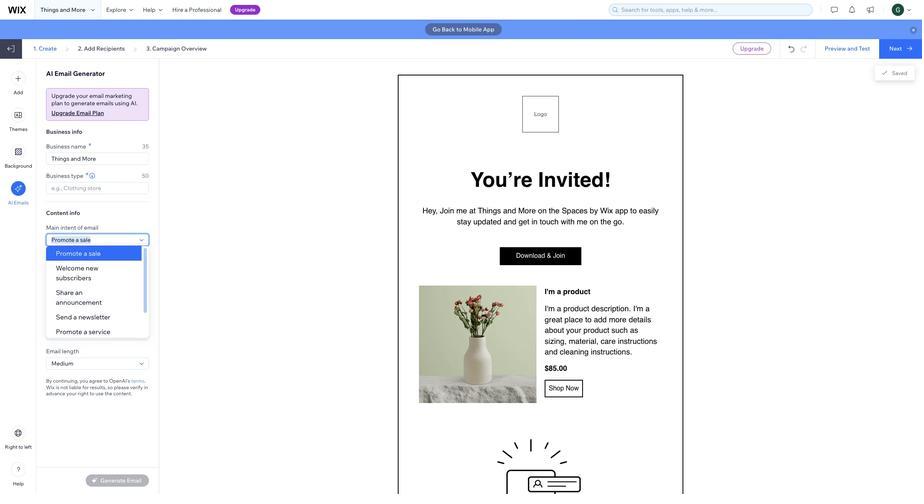 Task type: describe. For each thing, give the bounding box(es) containing it.
next
[[890, 45, 902, 52]]

email for plan
[[89, 92, 104, 100]]

to inside alert
[[456, 26, 462, 33]]

welcome new subscribers
[[56, 264, 98, 282]]

promote for promote a service
[[56, 328, 82, 336]]

app
[[615, 206, 628, 215]]

plan
[[92, 109, 104, 117]]

sizing,
[[545, 337, 567, 346]]

right
[[78, 391, 89, 397]]

to inside hey, join me at things and more on the spaces by wix app to easily stay updated and get in touch with me on the go.
[[630, 206, 637, 215]]

description.
[[592, 304, 631, 313]]

about
[[545, 326, 564, 335]]

1 horizontal spatial me
[[577, 217, 588, 226]]

promote for promote a sale
[[56, 249, 82, 258]]

email inside upgrade your email marketing plan to generate emails using ai. upgrade email plan
[[76, 109, 91, 117]]

you
[[80, 378, 88, 384]]

for
[[82, 384, 89, 391]]

list box containing promote a sale
[[46, 246, 149, 339]]

1 vertical spatial help
[[13, 481, 24, 487]]

an
[[75, 289, 83, 297]]

content info
[[46, 209, 80, 217]]

subscribers
[[56, 274, 91, 282]]

plan
[[51, 100, 63, 107]]

upgrade your email marketing plan to generate emails using ai. upgrade email plan
[[51, 92, 138, 117]]

advance
[[46, 391, 65, 397]]

marketing
[[105, 92, 132, 100]]

voice
[[67, 318, 81, 326]]

promote a sale option
[[46, 246, 142, 261]]

a for i'm a product description. i'm a great place to add more details about your product such as sizing, material, care instructions and cleaning instructions.
[[557, 304, 561, 313]]

product for i'm a product description. i'm a great place to add more details about your product such as sizing, material, care instructions and cleaning instructions.
[[564, 304, 589, 313]]

and inside i'm a product description. i'm a great place to add more details about your product such as sizing, material, care instructions and cleaning instructions.
[[545, 347, 558, 356]]

shop
[[549, 385, 564, 392]]

recipients
[[96, 45, 125, 52]]

0 vertical spatial on
[[538, 206, 547, 215]]

join inside hey, join me at things and more on the spaces by wix app to easily stay updated and get in touch with me on the go.
[[440, 206, 454, 215]]

openai's
[[109, 378, 130, 384]]

0 vertical spatial things
[[40, 6, 59, 13]]

continuing,
[[53, 378, 79, 384]]

info for business info
[[72, 128, 82, 135]]

50
[[142, 172, 149, 180]]

700
[[138, 253, 149, 261]]

service
[[89, 328, 110, 336]]

as
[[630, 326, 638, 335]]

a for i'm a product
[[557, 287, 561, 296]]

business info
[[46, 128, 82, 135]]

not
[[60, 384, 68, 391]]

0 vertical spatial help button
[[138, 0, 167, 20]]

main intent of email
[[46, 224, 98, 231]]

announcement
[[56, 298, 102, 306]]

to left left
[[18, 444, 23, 450]]

i'm a product
[[545, 287, 591, 296]]

with
[[561, 217, 575, 226]]

such
[[612, 326, 628, 335]]

campaign
[[100, 253, 126, 261]]

1 vertical spatial upgrade button
[[733, 42, 771, 55]]

using
[[115, 100, 129, 107]]

the inside . wix is not liable for results, so please verify in advance your right to use the content.
[[105, 391, 112, 397]]

1. create link
[[33, 45, 57, 52]]

send a newsletter
[[56, 313, 110, 321]]

saved
[[892, 70, 908, 76]]

describe
[[46, 253, 70, 261]]

email length
[[46, 348, 79, 355]]

upgrade email plan link
[[51, 109, 144, 117]]

35
[[142, 143, 149, 150]]

add
[[594, 315, 607, 324]]

info for content info
[[70, 209, 80, 217]]

hire a professional link
[[167, 0, 226, 20]]

you're invited!
[[471, 168, 611, 191]]

promote a service
[[56, 328, 110, 336]]

campaign
[[152, 45, 180, 52]]

Describe your email campaign text field
[[47, 264, 149, 311]]

sale
[[89, 249, 101, 258]]

spaces
[[562, 206, 588, 215]]

now
[[566, 385, 579, 392]]

download
[[516, 252, 545, 260]]

generator
[[73, 69, 105, 78]]

please
[[114, 384, 129, 391]]

ai email generator
[[46, 69, 105, 78]]

2 horizontal spatial the
[[601, 217, 611, 226]]

go back to mobile app alert
[[0, 20, 922, 39]]

things inside hey, join me at things and more on the spaces by wix app to easily stay updated and get in touch with me on the go.
[[478, 206, 501, 215]]

a for send a newsletter
[[73, 313, 77, 321]]

get
[[519, 217, 530, 226]]

0 vertical spatial of
[[77, 224, 83, 231]]

Business type field
[[49, 182, 146, 194]]

1 vertical spatial of
[[60, 318, 66, 326]]

0 horizontal spatial more
[[71, 6, 85, 13]]

place
[[565, 315, 583, 324]]

Search for tools, apps, help & more... field
[[619, 4, 810, 16]]

more inside hey, join me at things and more on the spaces by wix app to easily stay updated and get in touch with me on the go.
[[518, 206, 536, 215]]

email for *
[[84, 253, 99, 261]]

emails
[[14, 200, 29, 206]]

1 horizontal spatial the
[[549, 206, 560, 215]]

to inside i'm a product description. i'm a great place to add more details about your product such as sizing, material, care instructions and cleaning instructions.
[[585, 315, 592, 324]]

promote a sale
[[56, 249, 101, 258]]

shop now link
[[546, 381, 582, 397]]

share
[[56, 289, 74, 297]]

test
[[859, 45, 870, 52]]

welcome
[[56, 264, 84, 272]]

hey,
[[423, 206, 438, 215]]

to up so
[[103, 378, 108, 384]]

3.
[[146, 45, 151, 52]]

business name *
[[46, 141, 91, 151]]

product for i'm a product
[[563, 287, 591, 296]]

send
[[56, 313, 72, 321]]

business for business type *
[[46, 172, 70, 180]]

great
[[545, 315, 562, 324]]

use
[[95, 391, 104, 397]]

to inside . wix is not liable for results, so please verify in advance your right to use the content.
[[90, 391, 94, 397]]

1 vertical spatial on
[[590, 217, 598, 226]]

Business name field
[[49, 153, 146, 164]]

* for business name *
[[88, 141, 91, 151]]

content
[[46, 209, 68, 217]]



Task type: locate. For each thing, give the bounding box(es) containing it.
in inside . wix is not liable for results, so please verify in advance your right to use the content.
[[144, 384, 148, 391]]

business left the type
[[46, 172, 70, 180]]

explore
[[106, 6, 126, 13]]

your up upgrade email plan link
[[76, 92, 88, 100]]

your inside i'm a product description. i'm a great place to add more details about your product such as sizing, material, care instructions and cleaning instructions.
[[566, 326, 581, 335]]

me left at
[[456, 206, 467, 215]]

help left the hire at left
[[143, 6, 156, 13]]

0 horizontal spatial of
[[60, 318, 66, 326]]

1 vertical spatial info
[[70, 209, 80, 217]]

2 vertical spatial business
[[46, 172, 70, 180]]

more up get
[[518, 206, 536, 215]]

by
[[46, 378, 52, 384]]

1 business from the top
[[46, 128, 71, 135]]

ai
[[46, 69, 53, 78], [8, 200, 13, 206]]

more left explore on the left top
[[71, 6, 85, 13]]

2 business from the top
[[46, 143, 70, 150]]

of right "intent"
[[77, 224, 83, 231]]

i'm for i'm a product description. i'm a great place to add more details about your product such as sizing, material, care instructions and cleaning instructions.
[[545, 304, 555, 313]]

instructions.
[[591, 347, 632, 356]]

0 vertical spatial email
[[89, 92, 104, 100]]

so
[[108, 384, 113, 391]]

newsletter
[[78, 313, 110, 321]]

1 vertical spatial add
[[14, 89, 23, 95]]

add
[[84, 45, 95, 52], [14, 89, 23, 95]]

wix down by
[[46, 384, 55, 391]]

0 vertical spatial info
[[72, 128, 82, 135]]

things up updated at the right top of page
[[478, 206, 501, 215]]

0 horizontal spatial wix
[[46, 384, 55, 391]]

left
[[24, 444, 32, 450]]

help button down 'right to left'
[[11, 462, 26, 487]]

the right use at the left bottom of page
[[105, 391, 112, 397]]

0 vertical spatial ai
[[46, 69, 53, 78]]

email down generate
[[76, 109, 91, 117]]

business type *
[[46, 171, 89, 180]]

info up name
[[72, 128, 82, 135]]

on
[[538, 206, 547, 215], [590, 217, 598, 226]]

1 horizontal spatial ai
[[46, 69, 53, 78]]

. wix is not liable for results, so please verify in advance your right to use the content.
[[46, 378, 148, 397]]

1 horizontal spatial add
[[84, 45, 95, 52]]

of right 'tone'
[[60, 318, 66, 326]]

0 horizontal spatial add
[[14, 89, 23, 95]]

preview and test
[[825, 45, 870, 52]]

email inside "describe your email campaign *"
[[84, 253, 99, 261]]

go back to mobile app button
[[425, 23, 502, 36]]

1 vertical spatial help button
[[11, 462, 26, 487]]

* left the 700
[[129, 252, 132, 261]]

0 vertical spatial product
[[563, 287, 591, 296]]

main
[[46, 224, 59, 231]]

email up new on the left
[[84, 253, 99, 261]]

info
[[72, 128, 82, 135], [70, 209, 80, 217]]

0 vertical spatial add
[[84, 45, 95, 52]]

1. create
[[33, 45, 57, 52]]

in down .
[[144, 384, 148, 391]]

business for business info
[[46, 128, 71, 135]]

1 vertical spatial business
[[46, 143, 70, 150]]

1 horizontal spatial help button
[[138, 0, 167, 20]]

0 horizontal spatial me
[[456, 206, 467, 215]]

$85.00
[[545, 364, 567, 373]]

1 vertical spatial me
[[577, 217, 588, 226]]

email left length
[[46, 348, 61, 355]]

* right the type
[[86, 171, 89, 180]]

info up main intent of email at the top of page
[[70, 209, 80, 217]]

details
[[629, 315, 651, 324]]

* for business type *
[[86, 171, 89, 180]]

0 vertical spatial the
[[549, 206, 560, 215]]

ai for ai emails
[[8, 200, 13, 206]]

care
[[601, 337, 616, 346]]

i'm for i'm a product
[[545, 287, 555, 296]]

a for promote a service
[[84, 328, 87, 336]]

the up touch
[[549, 206, 560, 215]]

1 horizontal spatial join
[[553, 252, 565, 260]]

to right back
[[456, 26, 462, 33]]

content.
[[113, 391, 132, 397]]

hey, join me at things and more on the spaces by wix app to easily stay updated and get in touch with me on the go.
[[423, 206, 661, 226]]

None field
[[49, 234, 137, 246], [49, 329, 137, 340], [49, 358, 137, 369], [49, 234, 137, 246], [49, 329, 137, 340], [49, 358, 137, 369]]

hire a professional
[[172, 6, 222, 13]]

1 horizontal spatial in
[[532, 217, 538, 226]]

&
[[547, 252, 551, 260]]

in right get
[[532, 217, 538, 226]]

email up upgrade email plan link
[[89, 92, 104, 100]]

add up the themes button
[[14, 89, 23, 95]]

1 vertical spatial promote
[[56, 328, 82, 336]]

preview
[[825, 45, 846, 52]]

2. add recipients
[[78, 45, 125, 52]]

0 horizontal spatial help
[[13, 481, 24, 487]]

agree
[[89, 378, 102, 384]]

on down by
[[590, 217, 598, 226]]

your inside upgrade your email marketing plan to generate emails using ai. upgrade email plan
[[76, 92, 88, 100]]

* right name
[[88, 141, 91, 151]]

ai left emails
[[8, 200, 13, 206]]

2 vertical spatial *
[[129, 252, 132, 261]]

upgrade
[[235, 7, 256, 13], [740, 45, 764, 52], [51, 92, 75, 100], [51, 109, 75, 117]]

1 vertical spatial email
[[76, 109, 91, 117]]

1 horizontal spatial help
[[143, 6, 156, 13]]

promote inside promote a sale option
[[56, 249, 82, 258]]

0 vertical spatial in
[[532, 217, 538, 226]]

1.
[[33, 45, 37, 52]]

0 horizontal spatial help button
[[11, 462, 26, 487]]

2. add recipients link
[[78, 45, 125, 52]]

more
[[71, 6, 85, 13], [518, 206, 536, 215]]

join
[[440, 206, 454, 215], [553, 252, 565, 260]]

1 vertical spatial *
[[86, 171, 89, 180]]

right to left
[[5, 444, 32, 450]]

themes button
[[9, 108, 28, 132]]

2 vertical spatial email
[[84, 253, 99, 261]]

a inside hire a professional link
[[185, 6, 188, 13]]

2.
[[78, 45, 83, 52]]

1 vertical spatial email
[[84, 224, 98, 231]]

length
[[62, 348, 79, 355]]

email inside upgrade your email marketing plan to generate emails using ai. upgrade email plan
[[89, 92, 104, 100]]

a inside promote a sale option
[[84, 249, 87, 258]]

0 vertical spatial help
[[143, 6, 156, 13]]

background button
[[5, 144, 32, 169]]

1 promote from the top
[[56, 249, 82, 258]]

1 vertical spatial the
[[601, 217, 611, 226]]

1 vertical spatial more
[[518, 206, 536, 215]]

1 vertical spatial things
[[478, 206, 501, 215]]

email
[[54, 69, 72, 78], [76, 109, 91, 117], [46, 348, 61, 355]]

0 vertical spatial upgrade button
[[230, 5, 260, 15]]

app
[[483, 26, 495, 33]]

download & join link
[[513, 248, 569, 264]]

wix inside hey, join me at things and more on the spaces by wix app to easily stay updated and get in touch with me on the go.
[[600, 206, 613, 215]]

help down 'right to left'
[[13, 481, 24, 487]]

business for business name *
[[46, 143, 70, 150]]

1 horizontal spatial wix
[[600, 206, 613, 215]]

download & join
[[516, 252, 565, 260]]

0 vertical spatial promote
[[56, 249, 82, 258]]

a for promote a sale
[[84, 249, 87, 258]]

to right plan
[[64, 100, 70, 107]]

business inside business type *
[[46, 172, 70, 180]]

0 vertical spatial join
[[440, 206, 454, 215]]

*
[[88, 141, 91, 151], [86, 171, 89, 180], [129, 252, 132, 261]]

is
[[56, 384, 59, 391]]

business up business name *
[[46, 128, 71, 135]]

1 horizontal spatial more
[[518, 206, 536, 215]]

1 vertical spatial in
[[144, 384, 148, 391]]

3 business from the top
[[46, 172, 70, 180]]

generate
[[71, 100, 95, 107]]

in inside hey, join me at things and more on the spaces by wix app to easily stay updated and get in touch with me on the go.
[[532, 217, 538, 226]]

ai emails
[[8, 200, 29, 206]]

mobile
[[463, 26, 482, 33]]

help button left the hire at left
[[138, 0, 167, 20]]

0 vertical spatial email
[[54, 69, 72, 78]]

a
[[185, 6, 188, 13], [84, 249, 87, 258], [557, 287, 561, 296], [557, 304, 561, 313], [646, 304, 650, 313], [73, 313, 77, 321], [84, 328, 87, 336]]

to right app
[[630, 206, 637, 215]]

3. campaign overview link
[[146, 45, 207, 52]]

describe your email campaign *
[[46, 252, 132, 261]]

your up welcome
[[71, 253, 83, 261]]

2 vertical spatial product
[[584, 326, 609, 335]]

0 horizontal spatial things
[[40, 6, 59, 13]]

0 vertical spatial business
[[46, 128, 71, 135]]

to inside upgrade your email marketing plan to generate emails using ai. upgrade email plan
[[64, 100, 70, 107]]

terms link
[[131, 377, 145, 384]]

.
[[145, 378, 146, 384]]

email left generator
[[54, 69, 72, 78]]

promote up welcome
[[56, 249, 82, 258]]

1 vertical spatial wix
[[46, 384, 55, 391]]

next button
[[879, 39, 922, 59]]

0 vertical spatial more
[[71, 6, 85, 13]]

your down place
[[566, 326, 581, 335]]

a for hire a professional
[[185, 6, 188, 13]]

add inside button
[[14, 89, 23, 95]]

email
[[89, 92, 104, 100], [84, 224, 98, 231], [84, 253, 99, 261]]

cleaning
[[560, 347, 589, 356]]

tone
[[46, 318, 59, 326]]

easily
[[639, 206, 659, 215]]

your left right
[[66, 391, 77, 397]]

verify
[[130, 384, 143, 391]]

3. campaign overview
[[146, 45, 207, 52]]

things up create
[[40, 6, 59, 13]]

1 vertical spatial ai
[[8, 200, 13, 206]]

ai inside ai emails button
[[8, 200, 13, 206]]

business inside business name *
[[46, 143, 70, 150]]

1 horizontal spatial things
[[478, 206, 501, 215]]

name
[[71, 143, 86, 150]]

right to left button
[[5, 426, 32, 450]]

to left use at the left bottom of page
[[90, 391, 94, 397]]

join right hey,
[[440, 206, 454, 215]]

ai for ai email generator
[[46, 69, 53, 78]]

0 horizontal spatial upgrade button
[[230, 5, 260, 15]]

to left add
[[585, 315, 592, 324]]

2 promote from the top
[[56, 328, 82, 336]]

invited!
[[538, 168, 611, 191]]

themes
[[9, 126, 28, 132]]

join right &
[[553, 252, 565, 260]]

promote down voice
[[56, 328, 82, 336]]

1 horizontal spatial of
[[77, 224, 83, 231]]

1 horizontal spatial on
[[590, 217, 598, 226]]

go.
[[614, 217, 624, 226]]

the left go.
[[601, 217, 611, 226]]

liable
[[69, 384, 81, 391]]

ai down create
[[46, 69, 53, 78]]

go back to mobile app
[[433, 26, 495, 33]]

0 vertical spatial *
[[88, 141, 91, 151]]

2 vertical spatial email
[[46, 348, 61, 355]]

the
[[549, 206, 560, 215], [601, 217, 611, 226], [105, 391, 112, 397]]

wix inside . wix is not liable for results, so please verify in advance your right to use the content.
[[46, 384, 55, 391]]

wix right by
[[600, 206, 613, 215]]

0 horizontal spatial the
[[105, 391, 112, 397]]

0 horizontal spatial on
[[538, 206, 547, 215]]

1 vertical spatial join
[[553, 252, 565, 260]]

list box
[[46, 246, 149, 339]]

email right "intent"
[[84, 224, 98, 231]]

me down spaces
[[577, 217, 588, 226]]

0 horizontal spatial ai
[[8, 200, 13, 206]]

2 vertical spatial the
[[105, 391, 112, 397]]

your inside "describe your email campaign *"
[[71, 253, 83, 261]]

i'm a product description. i'm a great place to add more details about your product such as sizing, material, care instructions and cleaning instructions.
[[545, 304, 659, 356]]

0 vertical spatial wix
[[600, 206, 613, 215]]

0 horizontal spatial in
[[144, 384, 148, 391]]

0 vertical spatial me
[[456, 206, 467, 215]]

your inside . wix is not liable for results, so please verify in advance your right to use the content.
[[66, 391, 77, 397]]

by
[[590, 206, 598, 215]]

business down business info
[[46, 143, 70, 150]]

help button
[[138, 0, 167, 20], [11, 462, 26, 487]]

1 horizontal spatial upgrade button
[[733, 42, 771, 55]]

on up touch
[[538, 206, 547, 215]]

add right 2. at the top left of page
[[84, 45, 95, 52]]

1 vertical spatial product
[[564, 304, 589, 313]]

and
[[60, 6, 70, 13], [848, 45, 858, 52], [503, 206, 516, 215], [504, 217, 517, 226], [545, 347, 558, 356]]

emails
[[96, 100, 114, 107]]

0 horizontal spatial join
[[440, 206, 454, 215]]



Task type: vqa. For each thing, say whether or not it's contained in the screenshot.
list box containing Promote a sale
yes



